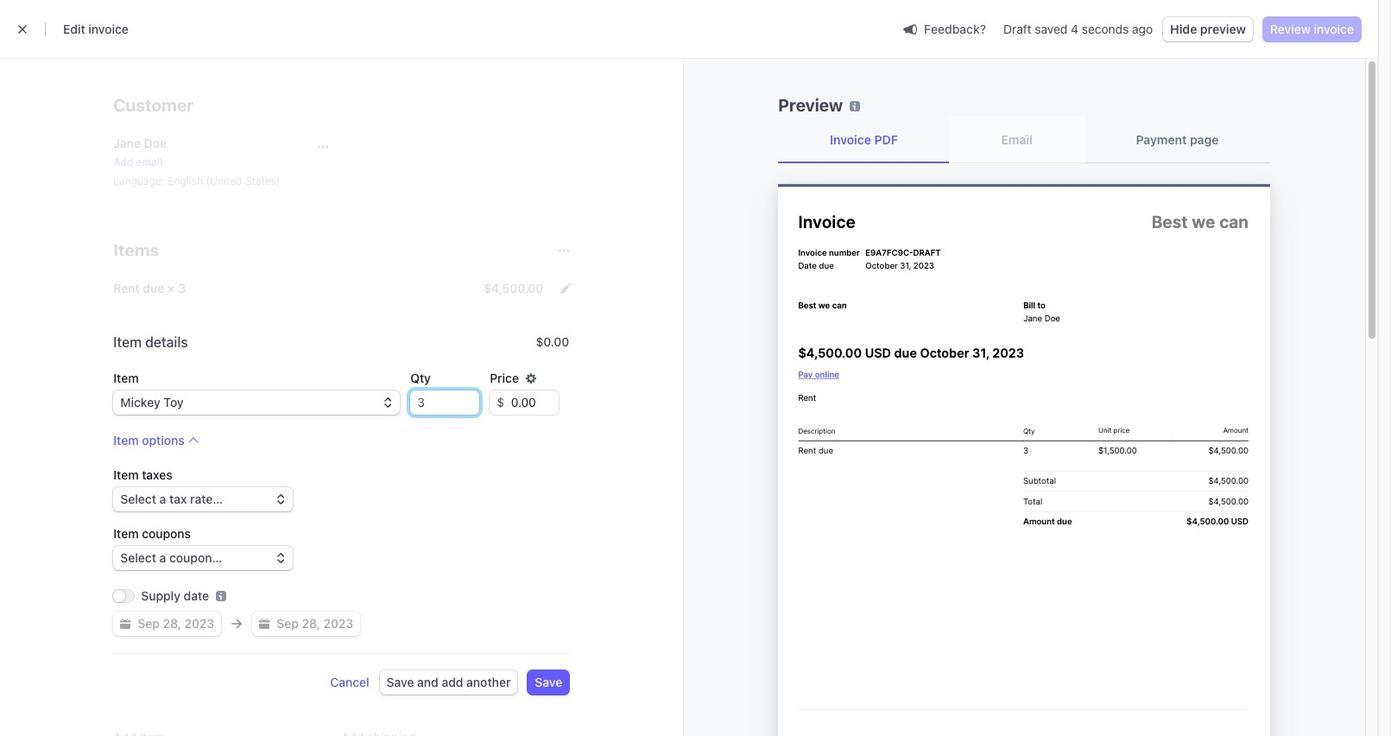Task type: locate. For each thing, give the bounding box(es) containing it.
0 horizontal spatial 2023
[[184, 616, 215, 631]]

a left tax
[[159, 492, 166, 506]]

select
[[120, 492, 156, 506], [120, 550, 156, 565]]

4 item from the top
[[113, 467, 139, 482]]

item details
[[113, 334, 188, 350]]

1 horizontal spatial sep 28, 2023 button
[[253, 612, 361, 636]]

1 sep 28, 2023 button from the left
[[113, 612, 221, 636]]

2 sep from the left
[[277, 616, 299, 631]]

1 horizontal spatial sep
[[277, 616, 299, 631]]

item left the options
[[113, 433, 139, 448]]

sep 28, 2023 up cancel
[[277, 616, 354, 631]]

review invoice
[[1271, 22, 1355, 36]]

svg image inside the sep 28, 2023 button
[[259, 619, 270, 629]]

tab list containing invoice pdf
[[779, 118, 1271, 163]]

invoice pdf
[[830, 132, 898, 147]]

0 vertical spatial svg image
[[561, 283, 571, 294]]

price
[[490, 371, 519, 385]]

2 sep 28, 2023 button from the left
[[253, 612, 361, 636]]

svg image
[[561, 283, 571, 294], [120, 619, 131, 629]]

email
[[136, 156, 163, 168]]

sep 28, 2023 for first the sep 28, 2023 button from right
[[277, 616, 354, 631]]

2023
[[184, 616, 215, 631], [324, 616, 354, 631]]

save right 'another'
[[535, 675, 563, 689]]

item for item options
[[113, 433, 139, 448]]

a
[[159, 492, 166, 506], [159, 550, 166, 565]]

item
[[113, 334, 142, 350], [113, 371, 139, 385], [113, 433, 139, 448], [113, 467, 139, 482], [113, 526, 139, 541]]

add
[[442, 675, 464, 689]]

2 2023 from the left
[[324, 616, 354, 631]]

3 item from the top
[[113, 433, 139, 448]]

select down item taxes
[[120, 492, 156, 506]]

2023 down date
[[184, 616, 215, 631]]

1 invoice from the left
[[88, 22, 129, 36]]

payment page
[[1137, 132, 1219, 147]]

invoice inside review invoice button
[[1315, 22, 1355, 36]]

1 horizontal spatial invoice
[[1315, 22, 1355, 36]]

draft saved 4 seconds ago
[[1004, 22, 1154, 36]]

select inside dropdown button
[[120, 492, 156, 506]]

item options
[[113, 433, 185, 448]]

1 a from the top
[[159, 492, 166, 506]]

1 horizontal spatial 28,
[[302, 616, 320, 631]]

item taxes
[[113, 467, 173, 482]]

item left coupons
[[113, 526, 139, 541]]

2 invoice from the left
[[1315, 22, 1355, 36]]

hide preview
[[1171, 22, 1247, 36]]

sep for svg icon within the the sep 28, 2023 button
[[138, 616, 160, 631]]

options
[[142, 433, 185, 448]]

1 28, from the left
[[163, 616, 181, 631]]

1 2023 from the left
[[184, 616, 215, 631]]

item for item taxes
[[113, 467, 139, 482]]

1 vertical spatial a
[[159, 550, 166, 565]]

1 horizontal spatial save
[[535, 675, 563, 689]]

preview
[[779, 95, 843, 115]]

states)
[[245, 175, 280, 187]]

4
[[1071, 22, 1079, 36]]

supply
[[141, 588, 181, 603]]

0 horizontal spatial svg image
[[259, 619, 270, 629]]

add email button
[[113, 156, 163, 169]]

1 sep from the left
[[138, 616, 160, 631]]

5 item from the top
[[113, 526, 139, 541]]

1 select from the top
[[120, 492, 156, 506]]

1 item from the top
[[113, 334, 142, 350]]

2 a from the top
[[159, 550, 166, 565]]

invoice for edit invoice
[[88, 22, 129, 36]]

toy
[[164, 395, 184, 410]]

ago
[[1133, 22, 1154, 36]]

None text field
[[411, 391, 480, 415]]

2023 for first the sep 28, 2023 button from left
[[184, 616, 215, 631]]

item coupons
[[113, 526, 191, 541]]

28,
[[163, 616, 181, 631], [302, 616, 320, 631]]

0 vertical spatial a
[[159, 492, 166, 506]]

×
[[168, 281, 175, 295]]

1 vertical spatial select
[[120, 550, 156, 565]]

sep
[[138, 616, 160, 631], [277, 616, 299, 631]]

1 vertical spatial svg image
[[259, 619, 270, 629]]

seconds
[[1082, 22, 1129, 36]]

0 horizontal spatial invoice
[[88, 22, 129, 36]]

save button
[[528, 670, 570, 695]]

0 horizontal spatial 28,
[[163, 616, 181, 631]]

0 horizontal spatial save
[[387, 675, 414, 689]]

mickey
[[120, 395, 161, 410]]

0 horizontal spatial sep 28, 2023 button
[[113, 612, 221, 636]]

svg image
[[318, 142, 329, 152], [259, 619, 270, 629]]

item left details
[[113, 334, 142, 350]]

invoice right review
[[1315, 22, 1355, 36]]

a down coupons
[[159, 550, 166, 565]]

a inside popup button
[[159, 550, 166, 565]]

1 horizontal spatial 2023
[[324, 616, 354, 631]]

feedback?
[[925, 21, 987, 36]]

save for save
[[535, 675, 563, 689]]

1 horizontal spatial svg image
[[318, 142, 329, 152]]

0 horizontal spatial sep
[[138, 616, 160, 631]]

sep 28, 2023
[[138, 616, 215, 631], [277, 616, 354, 631]]

invoice right edit
[[88, 22, 129, 36]]

1 sep 28, 2023 from the left
[[138, 616, 215, 631]]

svg image down select a coupon…
[[120, 619, 131, 629]]

2 save from the left
[[535, 675, 563, 689]]

coupons
[[142, 526, 191, 541]]

sep for svg image in the sep 28, 2023 button
[[277, 616, 299, 631]]

1 save from the left
[[387, 675, 414, 689]]

save
[[387, 675, 414, 689], [535, 675, 563, 689]]

item inside button
[[113, 433, 139, 448]]

a for coupon…
[[159, 550, 166, 565]]

2023 up cancel
[[324, 616, 354, 631]]

0 horizontal spatial sep 28, 2023
[[138, 616, 215, 631]]

select a coupon… button
[[113, 546, 293, 570]]

select inside popup button
[[120, 550, 156, 565]]

sep 28, 2023 button
[[113, 612, 221, 636], [253, 612, 361, 636]]

hide preview button
[[1164, 17, 1254, 41]]

due
[[143, 281, 164, 295]]

1 horizontal spatial sep 28, 2023
[[277, 616, 354, 631]]

item for item details
[[113, 334, 142, 350]]

1 vertical spatial svg image
[[120, 619, 131, 629]]

tab list
[[779, 118, 1271, 163]]

payment
[[1137, 132, 1187, 147]]

customer
[[113, 95, 194, 115]]

another
[[467, 675, 511, 689]]

sep 28, 2023 button down supply
[[113, 612, 221, 636]]

svg image right $4,500.00
[[561, 283, 571, 294]]

$
[[497, 395, 505, 410]]

select down item coupons
[[120, 550, 156, 565]]

0 vertical spatial svg image
[[318, 142, 329, 152]]

0 horizontal spatial svg image
[[120, 619, 131, 629]]

mickey toy
[[120, 395, 184, 410]]

draft
[[1004, 22, 1032, 36]]

hide
[[1171, 22, 1198, 36]]

items
[[113, 240, 159, 260]]

invoice
[[88, 22, 129, 36], [1315, 22, 1355, 36]]

page
[[1191, 132, 1219, 147]]

a inside dropdown button
[[159, 492, 166, 506]]

sep 28, 2023 button up cancel
[[253, 612, 361, 636]]

item for item
[[113, 371, 139, 385]]

jane doe add email language: english (united states)
[[113, 136, 280, 187]]

2 select from the top
[[120, 550, 156, 565]]

item left taxes
[[113, 467, 139, 482]]

sep 28, 2023 down supply date
[[138, 616, 215, 631]]

0 vertical spatial select
[[120, 492, 156, 506]]

2023 for first the sep 28, 2023 button from right
[[324, 616, 354, 631]]

rent
[[113, 281, 140, 295]]

2 item from the top
[[113, 371, 139, 385]]

item up mickey
[[113, 371, 139, 385]]

2 sep 28, 2023 from the left
[[277, 616, 354, 631]]

save left and
[[387, 675, 414, 689]]



Task type: describe. For each thing, give the bounding box(es) containing it.
$0.00
[[536, 334, 570, 349]]

3
[[178, 281, 186, 295]]

a for tax
[[159, 492, 166, 506]]

svg image inside the sep 28, 2023 button
[[120, 619, 131, 629]]

date
[[184, 588, 209, 603]]

$ button
[[490, 391, 505, 415]]

(united
[[206, 175, 242, 187]]

$4,500.00
[[484, 281, 544, 295]]

supply date
[[141, 588, 209, 603]]

sep 28, 2023 for first the sep 28, 2023 button from left
[[138, 616, 215, 631]]

edit
[[63, 22, 85, 36]]

item for item coupons
[[113, 526, 139, 541]]

select a tax rate…
[[120, 492, 223, 506]]

review
[[1271, 22, 1311, 36]]

save for save and add another
[[387, 675, 414, 689]]

and
[[417, 675, 439, 689]]

invoice
[[830, 132, 872, 147]]

save and add another button
[[380, 670, 518, 695]]

saved
[[1035, 22, 1068, 36]]

rate…
[[190, 492, 223, 506]]

coupon…
[[169, 550, 222, 565]]

rent due × 3
[[113, 281, 186, 295]]

pdf
[[875, 132, 898, 147]]

taxes
[[142, 467, 173, 482]]

doe
[[144, 136, 167, 150]]

item options button
[[113, 432, 198, 449]]

english
[[168, 175, 203, 187]]

1 horizontal spatial svg image
[[561, 283, 571, 294]]

language:
[[113, 175, 164, 187]]

jane
[[113, 136, 141, 150]]

review invoice button
[[1264, 17, 1362, 41]]

$0.00 text field
[[505, 391, 559, 415]]

2 28, from the left
[[302, 616, 320, 631]]

select for taxes
[[120, 492, 156, 506]]

edit invoice
[[63, 22, 129, 36]]

select a tax rate… button
[[113, 487, 293, 511]]

mickey toy button
[[113, 391, 400, 415]]

select for coupons
[[120, 550, 156, 565]]

cancel
[[330, 675, 370, 689]]

add
[[113, 156, 133, 168]]

select a coupon…
[[120, 550, 222, 565]]

cancel button
[[330, 674, 370, 691]]

details
[[145, 334, 188, 350]]

email tab
[[950, 118, 1085, 162]]

save and add another
[[387, 675, 511, 689]]

feedback? button
[[897, 17, 994, 41]]

qty
[[411, 371, 431, 385]]

invoice for review invoice
[[1315, 22, 1355, 36]]

preview
[[1201, 22, 1247, 36]]

tax
[[169, 492, 187, 506]]

email
[[1002, 132, 1033, 147]]



Task type: vqa. For each thing, say whether or not it's contained in the screenshot.
$0.00 text field
yes



